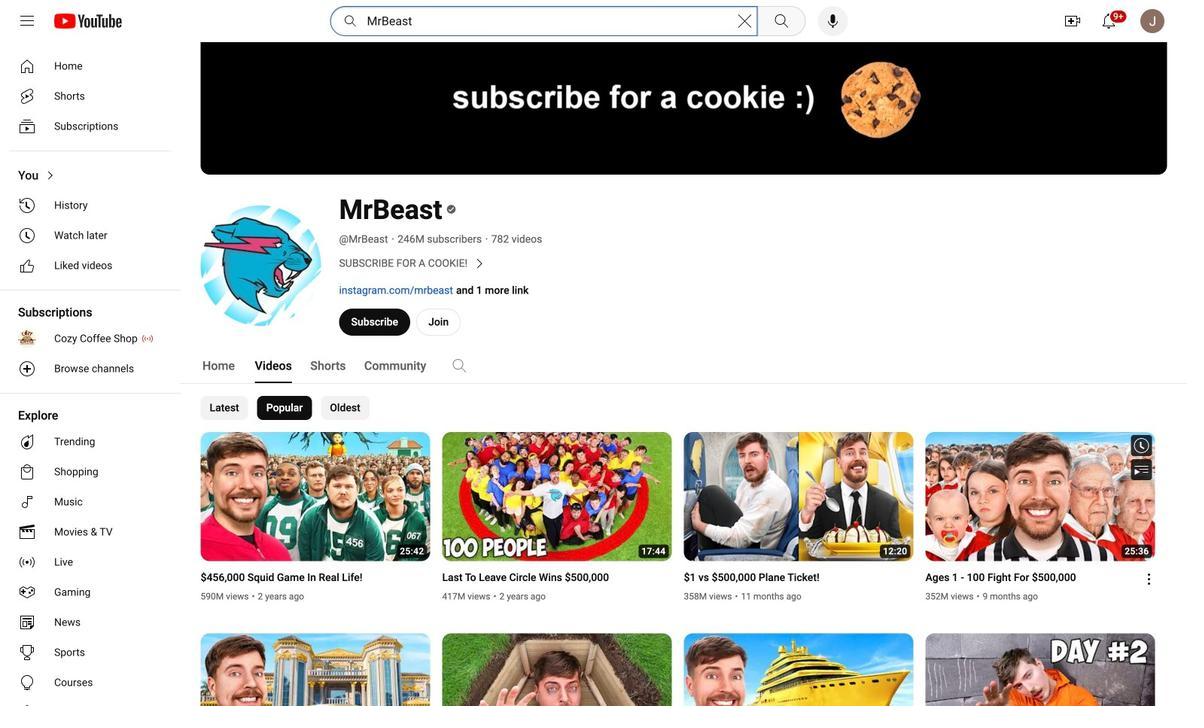 Task type: describe. For each thing, give the bounding box(es) containing it.
$456,000 squid game in real life! by mrbeast 590,206,821 views 2 years ago 25 minutes element
[[201, 570, 362, 585]]

verified image
[[446, 204, 457, 220]]

last to leave circle wins $500,000 by mrbeast 417,761,507 views 2 years ago 17 minutes element
[[442, 570, 609, 585]]

$1 vs $500,000 plane ticket! by mrbeast 358,233,870 views 11 months ago 12 minutes, 20 seconds element
[[684, 570, 819, 585]]

Search text field
[[367, 11, 736, 31]]

17 minutes, 44 seconds element
[[641, 547, 666, 556]]



Task type: vqa. For each thing, say whether or not it's contained in the screenshot.
'246 Million Subscribers' element
yes



Task type: locate. For each thing, give the bounding box(es) containing it.
12 minutes, 20 seconds element
[[883, 547, 907, 556]]

main content
[[181, 19, 1187, 706]]

1 vertical spatial tab list
[[201, 396, 369, 420]]

None search field
[[327, 6, 809, 36]]

tab list
[[201, 348, 584, 384], [201, 396, 369, 420]]

2 tab list from the top
[[201, 396, 369, 420]]

246 million subscribers element
[[398, 232, 482, 247]]

ages 1 - 100 fight for $500,000 by mrbeast 352,533,379 views 9 months ago 25 minutes element
[[925, 570, 1076, 585]]

1 tab list from the top
[[201, 348, 584, 384]]

avatar image image
[[1140, 9, 1164, 33]]

None text field
[[351, 316, 398, 328]]

None text field
[[428, 316, 449, 328]]

0 vertical spatial tab list
[[201, 348, 584, 384]]

25 minutes, 36 seconds element
[[1125, 547, 1149, 556]]

25 minutes, 42 seconds element
[[400, 547, 424, 556]]



